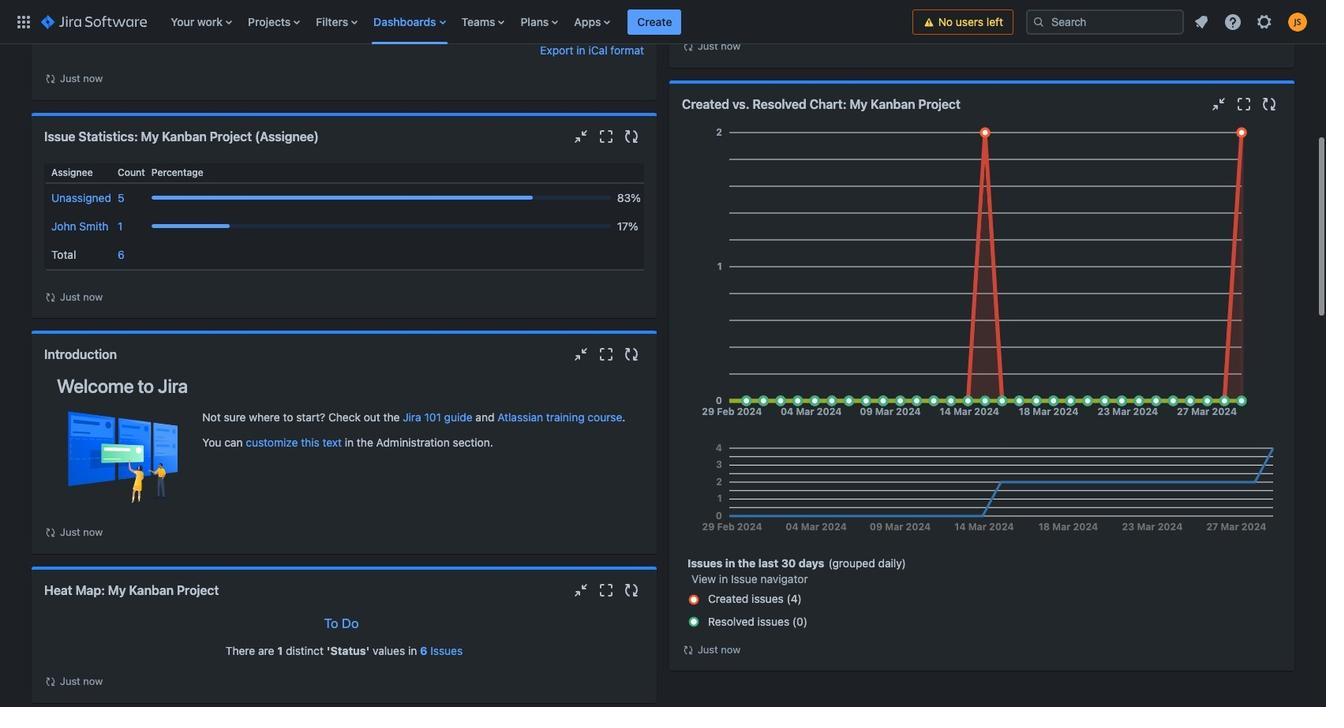 Task type: vqa. For each thing, say whether or not it's contained in the screenshot.
2nd open image
no



Task type: describe. For each thing, give the bounding box(es) containing it.
2 last refreshed image from the top
[[44, 291, 57, 304]]

1 vertical spatial last refreshed image
[[44, 527, 57, 539]]

3 last refreshed image from the top
[[44, 676, 57, 689]]

primary element
[[9, 0, 912, 44]]

notifications image
[[1192, 12, 1211, 31]]



Task type: locate. For each thing, give the bounding box(es) containing it.
0 vertical spatial last refreshed image
[[44, 73, 57, 85]]

help image
[[1223, 12, 1242, 31]]

Search field
[[1026, 9, 1184, 34]]

list item
[[628, 0, 682, 44]]

settings image
[[1255, 12, 1274, 31]]

last refreshed image
[[682, 40, 695, 53], [44, 527, 57, 539], [682, 644, 695, 657]]

0 horizontal spatial list
[[163, 0, 912, 44]]

your profile and settings image
[[1288, 12, 1307, 31]]

main content
[[0, 0, 1326, 703]]

1 last refreshed image from the top
[[44, 73, 57, 85]]

banner
[[0, 0, 1326, 44]]

search image
[[1032, 15, 1045, 28]]

appswitcher icon image
[[14, 12, 33, 31]]

region
[[44, 0, 644, 87], [682, 0, 1282, 55], [682, 124, 1282, 659], [44, 157, 644, 306], [44, 375, 644, 541], [44, 611, 644, 690]]

last refreshed image
[[44, 73, 57, 85], [44, 291, 57, 304], [44, 676, 57, 689]]

2 vertical spatial last refreshed image
[[44, 676, 57, 689]]

2 vertical spatial last refreshed image
[[682, 644, 695, 657]]

None search field
[[1026, 9, 1184, 34]]

jira software image
[[41, 12, 147, 31], [41, 12, 147, 31]]

1 horizontal spatial list
[[1187, 7, 1317, 36]]

0 vertical spatial last refreshed image
[[682, 40, 695, 53]]

list
[[163, 0, 912, 44], [1187, 7, 1317, 36]]

1 vertical spatial last refreshed image
[[44, 291, 57, 304]]



